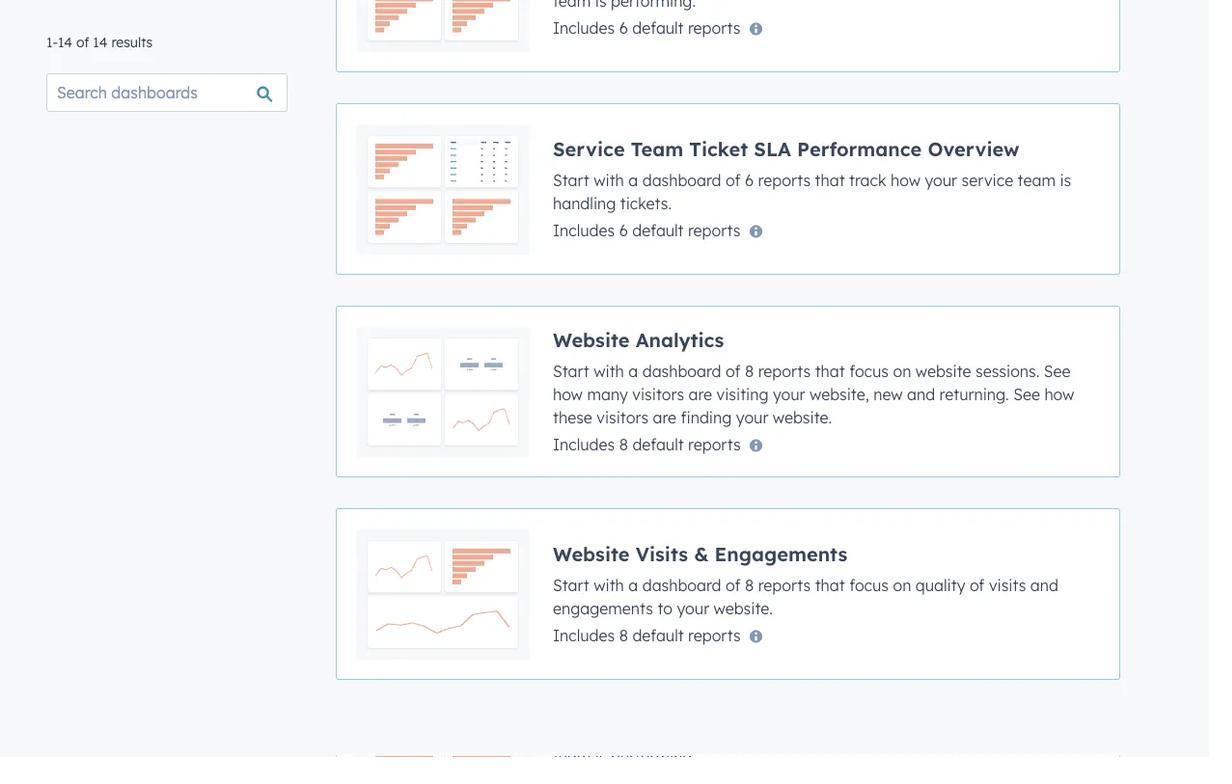 Task type: vqa. For each thing, say whether or not it's contained in the screenshot.
first "Website" from the top of the page
yes



Task type: locate. For each thing, give the bounding box(es) containing it.
default inside option
[[633, 435, 684, 454]]

your right to
[[677, 599, 710, 618]]

0 vertical spatial visitors
[[633, 385, 685, 404]]

1 none checkbox from the top
[[336, 103, 1121, 275]]

on
[[893, 362, 912, 381], [893, 576, 912, 595]]

0 vertical spatial website.
[[773, 408, 832, 427]]

tickets.
[[621, 194, 672, 213]]

includes inside option
[[553, 435, 615, 454]]

0 vertical spatial a
[[629, 170, 638, 190]]

2 that from the top
[[815, 362, 845, 381]]

that down the engagements
[[815, 576, 845, 595]]

how right track
[[891, 170, 921, 190]]

how
[[891, 170, 921, 190], [553, 385, 583, 404], [1045, 385, 1075, 404]]

on up new
[[893, 362, 912, 381]]

website inside website analytics start with a dashboard of 8 reports that focus on website sessions. see how many visitors are visiting your website, new and returning. see how these visitors are finding your website.
[[553, 328, 630, 352]]

1 vertical spatial includes 8 default reports
[[553, 626, 741, 645]]

of inside service team ticket sla performance overview start with a dashboard of 6 reports that track how your service team is handling tickets.
[[726, 170, 741, 190]]

are left finding
[[653, 408, 677, 427]]

2 includes from the top
[[553, 221, 615, 240]]

of down ticket
[[726, 170, 741, 190]]

None checkbox
[[336, 306, 1121, 478]]

includes 6 default reports
[[553, 18, 741, 37], [553, 221, 741, 240]]

visitors
[[633, 385, 685, 404], [597, 408, 649, 427]]

website up engagements
[[553, 542, 630, 566]]

that inside website analytics start with a dashboard of 8 reports that focus on website sessions. see how many visitors are visiting your website, new and returning. see how these visitors are finding your website.
[[815, 362, 845, 381]]

and right the visits
[[1031, 576, 1059, 595]]

how inside service team ticket sla performance overview start with a dashboard of 6 reports that track how your service team is handling tickets.
[[891, 170, 921, 190]]

1 vertical spatial and
[[1031, 576, 1059, 595]]

8
[[745, 362, 754, 381], [619, 435, 628, 454], [745, 576, 754, 595], [619, 626, 628, 645]]

dashboard inside service team ticket sla performance overview start with a dashboard of 6 reports that track how your service team is handling tickets.
[[643, 170, 722, 190]]

8 down many
[[619, 435, 628, 454]]

none checkbox website visits & engagements
[[336, 509, 1121, 681]]

are
[[689, 385, 713, 404], [653, 408, 677, 427]]

that inside website visits & engagements start with a dashboard of 8 reports that focus on quality of visits and engagements to your website.
[[815, 576, 845, 595]]

14
[[58, 34, 72, 51], [93, 34, 108, 51]]

with up many
[[594, 362, 624, 381]]

3 a from the top
[[629, 576, 638, 595]]

1 horizontal spatial and
[[1031, 576, 1059, 595]]

includes 8 default reports down to
[[553, 626, 741, 645]]

start up engagements
[[553, 576, 590, 595]]

dashboard down team
[[643, 170, 722, 190]]

returning.
[[940, 385, 1010, 404]]

website. down the engagements
[[714, 599, 773, 618]]

start up handling at the top of the page
[[553, 170, 590, 190]]

1 vertical spatial a
[[629, 362, 638, 381]]

0 vertical spatial focus
[[850, 362, 889, 381]]

includes 8 default reports inside option
[[553, 435, 741, 454]]

1 that from the top
[[815, 170, 845, 190]]

dashboard down analytics
[[643, 362, 722, 381]]

focus up new
[[850, 362, 889, 381]]

0 vertical spatial that
[[815, 170, 845, 190]]

none checkbox containing website visits & engagements
[[336, 509, 1121, 681]]

how right returning.
[[1045, 385, 1075, 404]]

of up visiting
[[726, 362, 741, 381]]

with inside website visits & engagements start with a dashboard of 8 reports that focus on quality of visits and engagements to your website.
[[594, 576, 624, 595]]

1 vertical spatial visitors
[[597, 408, 649, 427]]

1 vertical spatial start
[[553, 362, 590, 381]]

8 up visiting
[[745, 362, 754, 381]]

includes 8 default reports inside checkbox
[[553, 626, 741, 645]]

2 vertical spatial dashboard
[[643, 576, 722, 595]]

reports
[[688, 18, 741, 37], [758, 170, 811, 190], [688, 221, 741, 240], [759, 362, 811, 381], [688, 435, 741, 454], [759, 576, 811, 595], [688, 626, 741, 645]]

includes for service team ticket sla performance overview
[[553, 221, 615, 240]]

none checkbox containing website analytics
[[336, 306, 1121, 478]]

2 vertical spatial start
[[553, 576, 590, 595]]

visits
[[989, 576, 1027, 595]]

that
[[815, 170, 845, 190], [815, 362, 845, 381], [815, 576, 845, 595]]

3 dashboard from the top
[[643, 576, 722, 595]]

0 vertical spatial see
[[1044, 362, 1071, 381]]

1 vertical spatial that
[[815, 362, 845, 381]]

and
[[908, 385, 936, 404], [1031, 576, 1059, 595]]

3 default from the top
[[633, 435, 684, 454]]

a
[[629, 170, 638, 190], [629, 362, 638, 381], [629, 576, 638, 595]]

start up many
[[553, 362, 590, 381]]

1 horizontal spatial see
[[1044, 362, 1071, 381]]

1 on from the top
[[893, 362, 912, 381]]

8 down the engagements
[[745, 576, 754, 595]]

dashboard up to
[[643, 576, 722, 595]]

website for website analytics
[[553, 328, 630, 352]]

1 vertical spatial with
[[594, 362, 624, 381]]

1 website from the top
[[553, 328, 630, 352]]

includes 8 default reports
[[553, 435, 741, 454], [553, 626, 741, 645]]

engagements
[[553, 599, 654, 618]]

includes 8 default reports for analytics
[[553, 435, 741, 454]]

1 vertical spatial website
[[553, 542, 630, 566]]

of
[[76, 34, 89, 51], [726, 170, 741, 190], [726, 362, 741, 381], [726, 576, 741, 595], [970, 576, 985, 595]]

focus left quality
[[850, 576, 889, 595]]

2 a from the top
[[629, 362, 638, 381]]

6
[[619, 18, 628, 37], [745, 170, 754, 190], [619, 221, 628, 240]]

1 horizontal spatial how
[[891, 170, 921, 190]]

0 vertical spatial and
[[908, 385, 936, 404]]

that left track
[[815, 170, 845, 190]]

visiting
[[717, 385, 769, 404]]

4 default from the top
[[633, 626, 684, 645]]

website. down website, at the bottom right of the page
[[773, 408, 832, 427]]

with up handling at the top of the page
[[594, 170, 624, 190]]

2 with from the top
[[594, 362, 624, 381]]

default for team
[[633, 221, 684, 240]]

a inside website visits & engagements start with a dashboard of 8 reports that focus on quality of visits and engagements to your website.
[[629, 576, 638, 595]]

None checkbox
[[336, 103, 1121, 275], [336, 509, 1121, 681]]

default
[[633, 18, 684, 37], [633, 221, 684, 240], [633, 435, 684, 454], [633, 626, 684, 645]]

0 vertical spatial includes 8 default reports
[[553, 435, 741, 454]]

1 vertical spatial on
[[893, 576, 912, 595]]

start inside service team ticket sla performance overview start with a dashboard of 6 reports that track how your service team is handling tickets.
[[553, 170, 590, 190]]

1-
[[46, 34, 58, 51]]

2 vertical spatial a
[[629, 576, 638, 595]]

website inside website visits & engagements start with a dashboard of 8 reports that focus on quality of visits and engagements to your website.
[[553, 542, 630, 566]]

reports inside website visits & engagements start with a dashboard of 8 reports that focus on quality of visits and engagements to your website.
[[759, 576, 811, 595]]

1 dashboard from the top
[[643, 170, 722, 190]]

0 horizontal spatial how
[[553, 385, 583, 404]]

service
[[553, 137, 625, 161]]

team
[[631, 137, 684, 161]]

1 focus from the top
[[850, 362, 889, 381]]

includes inside option
[[553, 18, 615, 37]]

website visits & engagements image
[[356, 529, 530, 660]]

1 vertical spatial includes 6 default reports
[[553, 221, 741, 240]]

1 vertical spatial dashboard
[[643, 362, 722, 381]]

a down analytics
[[629, 362, 638, 381]]

1 default from the top
[[633, 18, 684, 37]]

website
[[553, 328, 630, 352], [553, 542, 630, 566]]

1 vertical spatial website.
[[714, 599, 773, 618]]

1 vertical spatial are
[[653, 408, 677, 427]]

website,
[[810, 385, 870, 404]]

reports inside service team ticket sla performance overview start with a dashboard of 6 reports that track how your service team is handling tickets.
[[758, 170, 811, 190]]

includes
[[553, 18, 615, 37], [553, 221, 615, 240], [553, 435, 615, 454], [553, 626, 615, 645]]

service team performance image
[[356, 0, 530, 52]]

website.
[[773, 408, 832, 427], [714, 599, 773, 618]]

2 on from the top
[[893, 576, 912, 595]]

1 vertical spatial focus
[[850, 576, 889, 595]]

with inside website analytics start with a dashboard of 8 reports that focus on website sessions. see how many visitors are visiting your website, new and returning. see how these visitors are finding your website.
[[594, 362, 624, 381]]

3 start from the top
[[553, 576, 590, 595]]

2 includes 6 default reports from the top
[[553, 221, 741, 240]]

0 vertical spatial dashboard
[[643, 170, 722, 190]]

your
[[925, 170, 958, 190], [773, 385, 806, 404], [736, 408, 769, 427], [677, 599, 710, 618]]

and inside website visits & engagements start with a dashboard of 8 reports that focus on quality of visits and engagements to your website.
[[1031, 576, 1059, 595]]

with
[[594, 170, 624, 190], [594, 362, 624, 381], [594, 576, 624, 595]]

start
[[553, 170, 590, 190], [553, 362, 590, 381], [553, 576, 590, 595]]

see down sessions.
[[1014, 385, 1041, 404]]

1 start from the top
[[553, 170, 590, 190]]

a up tickets.
[[629, 170, 638, 190]]

0 vertical spatial website
[[553, 328, 630, 352]]

0 horizontal spatial 14
[[58, 34, 72, 51]]

1 a from the top
[[629, 170, 638, 190]]

0 vertical spatial with
[[594, 170, 624, 190]]

sla
[[754, 137, 792, 161]]

2 vertical spatial that
[[815, 576, 845, 595]]

with up engagements
[[594, 576, 624, 595]]

see
[[1044, 362, 1071, 381], [1014, 385, 1041, 404]]

1 vertical spatial none checkbox
[[336, 509, 1121, 681]]

2 none checkbox from the top
[[336, 509, 1121, 681]]

visitors down many
[[597, 408, 649, 427]]

website up many
[[553, 328, 630, 352]]

2 default from the top
[[633, 221, 684, 240]]

a inside website analytics start with a dashboard of 8 reports that focus on website sessions. see how many visitors are visiting your website, new and returning. see how these visitors are finding your website.
[[629, 362, 638, 381]]

0 vertical spatial start
[[553, 170, 590, 190]]

on inside website analytics start with a dashboard of 8 reports that focus on website sessions. see how many visitors are visiting your website, new and returning. see how these visitors are finding your website.
[[893, 362, 912, 381]]

how up these
[[553, 385, 583, 404]]

2 start from the top
[[553, 362, 590, 381]]

visitors right many
[[633, 385, 685, 404]]

a up engagements
[[629, 576, 638, 595]]

0 vertical spatial includes 6 default reports
[[553, 18, 741, 37]]

dashboard
[[643, 170, 722, 190], [643, 362, 722, 381], [643, 576, 722, 595]]

0 horizontal spatial are
[[653, 408, 677, 427]]

default for analytics
[[633, 435, 684, 454]]

1 includes 6 default reports from the top
[[553, 18, 741, 37]]

0 vertical spatial on
[[893, 362, 912, 381]]

8 inside website analytics start with a dashboard of 8 reports that focus on website sessions. see how many visitors are visiting your website, new and returning. see how these visitors are finding your website.
[[745, 362, 754, 381]]

and down website
[[908, 385, 936, 404]]

2 website from the top
[[553, 542, 630, 566]]

0 vertical spatial none checkbox
[[336, 103, 1121, 275]]

2 14 from the left
[[93, 34, 108, 51]]

website analytics start with a dashboard of 8 reports that focus on website sessions. see how many visitors are visiting your website, new and returning. see how these visitors are finding your website.
[[553, 328, 1075, 427]]

2 horizontal spatial how
[[1045, 385, 1075, 404]]

your inside website visits & engagements start with a dashboard of 8 reports that focus on quality of visits and engagements to your website.
[[677, 599, 710, 618]]

your down overview
[[925, 170, 958, 190]]

3 with from the top
[[594, 576, 624, 595]]

of left the visits
[[970, 576, 985, 595]]

3 that from the top
[[815, 576, 845, 595]]

see right sessions.
[[1044, 362, 1071, 381]]

0 horizontal spatial and
[[908, 385, 936, 404]]

on left quality
[[893, 576, 912, 595]]

1 vertical spatial see
[[1014, 385, 1041, 404]]

0 vertical spatial 6
[[619, 18, 628, 37]]

how for a
[[553, 385, 583, 404]]

are up finding
[[689, 385, 713, 404]]

1 horizontal spatial 14
[[93, 34, 108, 51]]

0 vertical spatial are
[[689, 385, 713, 404]]

many
[[587, 385, 628, 404]]

focus
[[850, 362, 889, 381], [850, 576, 889, 595]]

dashboard inside website analytics start with a dashboard of 8 reports that focus on website sessions. see how many visitors are visiting your website, new and returning. see how these visitors are finding your website.
[[643, 362, 722, 381]]

focus inside website visits & engagements start with a dashboard of 8 reports that focus on quality of visits and engagements to your website.
[[850, 576, 889, 595]]

1 includes from the top
[[553, 18, 615, 37]]

default inside includes 6 default reports option
[[633, 18, 684, 37]]

1 includes 8 default reports from the top
[[553, 435, 741, 454]]

3 includes from the top
[[553, 435, 615, 454]]

2 includes 8 default reports from the top
[[553, 626, 741, 645]]

includes 8 default reports down many
[[553, 435, 741, 454]]

&
[[694, 542, 709, 566]]

1 with from the top
[[594, 170, 624, 190]]

none checkbox containing service team ticket sla performance overview
[[336, 103, 1121, 275]]

ticket
[[690, 137, 748, 161]]

2 focus from the top
[[850, 576, 889, 595]]

1 vertical spatial 6
[[745, 170, 754, 190]]

your inside service team ticket sla performance overview start with a dashboard of 6 reports that track how your service team is handling tickets.
[[925, 170, 958, 190]]

2 vertical spatial with
[[594, 576, 624, 595]]

to
[[658, 599, 673, 618]]

that up website, at the bottom right of the page
[[815, 362, 845, 381]]

4 includes from the top
[[553, 626, 615, 645]]

2 dashboard from the top
[[643, 362, 722, 381]]



Task type: describe. For each thing, give the bounding box(es) containing it.
website. inside website analytics start with a dashboard of 8 reports that focus on website sessions. see how many visitors are visiting your website, new and returning. see how these visitors are finding your website.
[[773, 408, 832, 427]]

none checkbox 'service team ticket sla performance overview'
[[336, 103, 1121, 275]]

includes 6 default reports inside option
[[553, 18, 741, 37]]

of right 1-
[[76, 34, 89, 51]]

visits
[[636, 542, 688, 566]]

0 horizontal spatial see
[[1014, 385, 1041, 404]]

new
[[874, 385, 903, 404]]

a inside service team ticket sla performance overview start with a dashboard of 6 reports that track how your service team is handling tickets.
[[629, 170, 638, 190]]

that inside service team ticket sla performance overview start with a dashboard of 6 reports that track how your service team is handling tickets.
[[815, 170, 845, 190]]

with inside service team ticket sla performance overview start with a dashboard of 6 reports that track how your service team is handling tickets.
[[594, 170, 624, 190]]

includes for website visits & engagements
[[553, 626, 615, 645]]

performance
[[798, 137, 922, 161]]

start inside website analytics start with a dashboard of 8 reports that focus on website sessions. see how many visitors are visiting your website, new and returning. see how these visitors are finding your website.
[[553, 362, 590, 381]]

8 down engagements
[[619, 626, 628, 645]]

your down visiting
[[736, 408, 769, 427]]

on inside website visits & engagements start with a dashboard of 8 reports that focus on quality of visits and engagements to your website.
[[893, 576, 912, 595]]

your right visiting
[[773, 385, 806, 404]]

service
[[962, 170, 1014, 190]]

handling
[[553, 194, 616, 213]]

service team ticket sla performance overview image
[[356, 124, 530, 255]]

website
[[916, 362, 972, 381]]

website visits & engagements start with a dashboard of 8 reports that focus on quality of visits and engagements to your website.
[[553, 542, 1059, 618]]

focus inside website analytics start with a dashboard of 8 reports that focus on website sessions. see how many visitors are visiting your website, new and returning. see how these visitors are finding your website.
[[850, 362, 889, 381]]

1-14 of 14 results
[[46, 34, 153, 51]]

overview
[[928, 137, 1020, 161]]

default for visits
[[633, 626, 684, 645]]

8 inside website visits & engagements start with a dashboard of 8 reports that focus on quality of visits and engagements to your website.
[[745, 576, 754, 595]]

reports inside option
[[688, 18, 741, 37]]

6 inside service team ticket sla performance overview start with a dashboard of 6 reports that track how your service team is handling tickets.
[[745, 170, 754, 190]]

includes for website analytics
[[553, 435, 615, 454]]

quality
[[916, 576, 966, 595]]

Search search field
[[46, 73, 288, 112]]

start inside website visits & engagements start with a dashboard of 8 reports that focus on quality of visits and engagements to your website.
[[553, 576, 590, 595]]

sessions.
[[976, 362, 1040, 381]]

website for website visits & engagements
[[553, 542, 630, 566]]

of inside website analytics start with a dashboard of 8 reports that focus on website sessions. see how many visitors are visiting your website, new and returning. see how these visitors are finding your website.
[[726, 362, 741, 381]]

dashboard inside website visits & engagements start with a dashboard of 8 reports that focus on quality of visits and engagements to your website.
[[643, 576, 722, 595]]

1 horizontal spatial are
[[689, 385, 713, 404]]

track
[[850, 170, 887, 190]]

2 vertical spatial 6
[[619, 221, 628, 240]]

results
[[111, 34, 153, 51]]

6 inside option
[[619, 18, 628, 37]]

includes 8 default reports for visits
[[553, 626, 741, 645]]

Includes 6 default reports checkbox
[[336, 0, 1121, 72]]

finding
[[681, 408, 732, 427]]

website. inside website visits & engagements start with a dashboard of 8 reports that focus on quality of visits and engagements to your website.
[[714, 599, 773, 618]]

engagements
[[715, 542, 848, 566]]

is
[[1060, 170, 1072, 190]]

website analytics image
[[356, 326, 530, 458]]

1 14 from the left
[[58, 34, 72, 51]]

analytics
[[636, 328, 724, 352]]

these
[[553, 408, 593, 427]]

how for performance
[[891, 170, 921, 190]]

reports inside website analytics start with a dashboard of 8 reports that focus on website sessions. see how many visitors are visiting your website, new and returning. see how these visitors are finding your website.
[[759, 362, 811, 381]]

and inside website analytics start with a dashboard of 8 reports that focus on website sessions. see how many visitors are visiting your website, new and returning. see how these visitors are finding your website.
[[908, 385, 936, 404]]

of down the engagements
[[726, 576, 741, 595]]

includes 6 default reports inside 'service team ticket sla performance overview' checkbox
[[553, 221, 741, 240]]

team
[[1018, 170, 1056, 190]]

service team ticket sla performance overview start with a dashboard of 6 reports that track how your service team is handling tickets.
[[553, 137, 1072, 213]]



